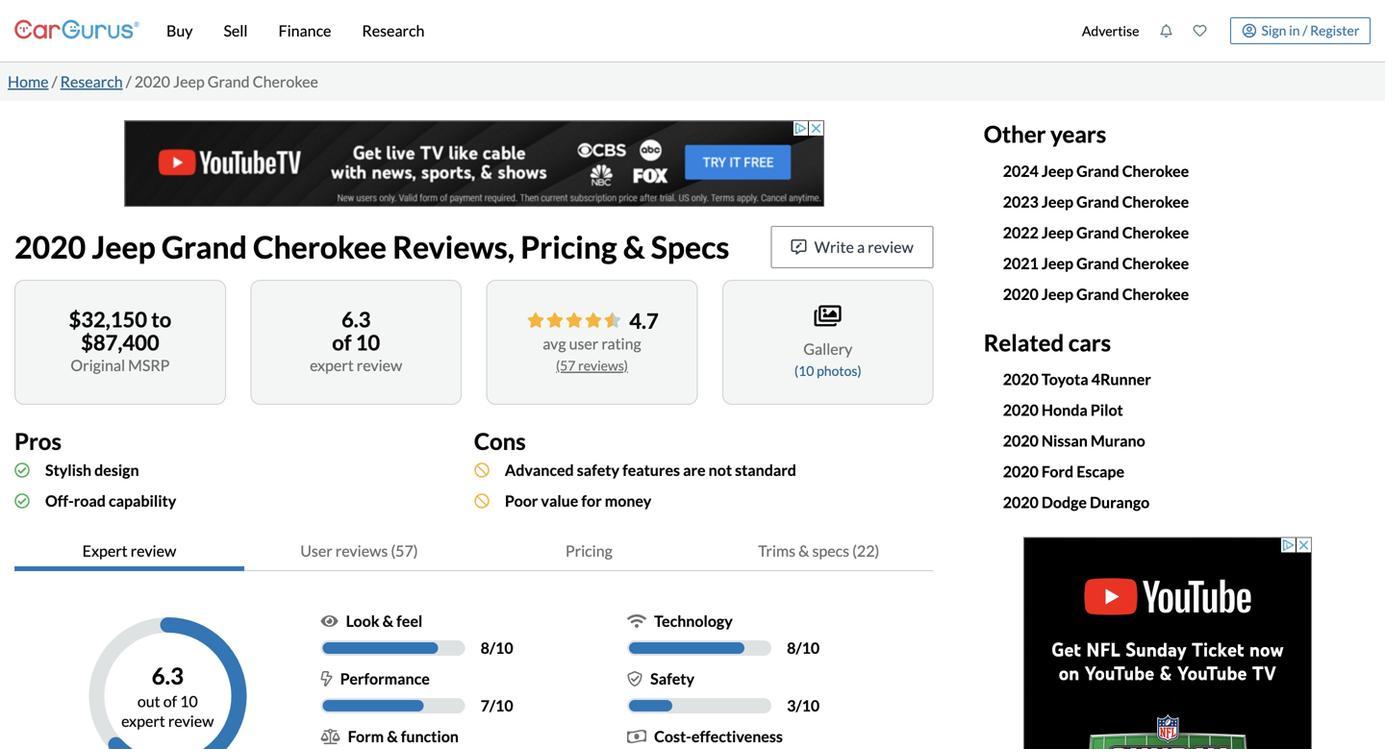 Task type: vqa. For each thing, say whether or not it's contained in the screenshot.
Trims & specs (22) tab at the bottom right
yes



Task type: locate. For each thing, give the bounding box(es) containing it.
grand for 2024 jeep grand cherokee
[[1077, 161, 1119, 180]]

1 check circle image from the top
[[14, 463, 30, 478]]

menu bar
[[139, 0, 1072, 62]]

8 up 7
[[481, 639, 490, 658]]

stylish design
[[45, 461, 139, 480]]

grand down 2024 jeep grand cherokee
[[1077, 192, 1119, 211]]

other
[[984, 120, 1046, 148]]

2 vertical spatial expert
[[121, 712, 165, 731]]

8 up 3
[[787, 639, 796, 658]]

2020 down 2021
[[1003, 285, 1039, 303]]

0 vertical spatial advertisement region
[[124, 120, 824, 207]]

2020 left nissan
[[1003, 432, 1039, 450]]

research
[[362, 21, 425, 40], [60, 72, 123, 91]]

advertisement region
[[124, 120, 824, 207], [1023, 537, 1312, 749]]

10 inside the "6.3 out of 10 expert review"
[[180, 692, 198, 711]]

1 vertical spatial 6.3
[[152, 662, 184, 690]]

1 horizontal spatial 8 / 10
[[787, 639, 820, 658]]

0 vertical spatial research
[[362, 21, 425, 40]]

jeep up $32,150
[[92, 228, 156, 265]]

poor value for money
[[505, 492, 652, 510]]

6.3 inside 6.3 of 10 expert review
[[341, 307, 371, 332]]

0 vertical spatial check circle image
[[14, 463, 30, 478]]

2020 for 2020 ford escape
[[1003, 462, 1039, 481]]

sell button
[[208, 0, 263, 62]]

0 vertical spatial 6.3
[[341, 307, 371, 332]]

2020 ford escape link
[[1003, 462, 1125, 481]]

grand up to
[[161, 228, 247, 265]]

cost-effectiveness
[[654, 727, 783, 746]]

2020 jeep grand cherokee reviews, pricing & specs
[[14, 228, 730, 265]]

8 / 10
[[481, 639, 513, 658], [787, 639, 820, 658]]

2021 jeep grand cherokee link
[[1003, 254, 1189, 273]]

sign in / register menu item
[[1217, 17, 1371, 44]]

cherokee for 2022 jeep grand cherokee
[[1122, 223, 1189, 242]]

1 horizontal spatial advertisement region
[[1023, 537, 1312, 749]]

related cars
[[984, 329, 1111, 356]]

2023 jeep grand cherokee link
[[1003, 192, 1189, 211]]

shield check image
[[627, 671, 643, 687]]

2020 for 2020 toyota 4runner
[[1003, 370, 1039, 389]]

write
[[814, 238, 854, 256]]

menu bar containing buy
[[139, 0, 1072, 62]]

10 for look & feel
[[495, 639, 513, 658]]

4.7
[[629, 308, 659, 333]]

sell
[[224, 21, 248, 40]]

related
[[984, 329, 1064, 356]]

research down cargurus logo homepage link
[[60, 72, 123, 91]]

cherokee for 2024 jeep grand cherokee
[[1122, 161, 1189, 180]]

reviews)
[[578, 357, 628, 374]]

1 vertical spatial of
[[163, 692, 177, 711]]

& left specs at the right bottom of the page
[[799, 542, 809, 560]]

jeep right "2024"
[[1042, 161, 1074, 180]]

6.3 of 10 expert review
[[310, 307, 402, 375]]

10 right 7
[[495, 696, 513, 715]]

& left the feel
[[383, 612, 394, 631]]

(57)
[[391, 542, 418, 560]]

cherokee
[[253, 72, 318, 91], [1122, 161, 1189, 180], [1122, 192, 1189, 211], [1122, 223, 1189, 242], [253, 228, 387, 265], [1122, 254, 1189, 273], [1122, 285, 1189, 303]]

jeep
[[173, 72, 205, 91], [1042, 161, 1074, 180], [1042, 192, 1074, 211], [1042, 223, 1074, 242], [92, 228, 156, 265], [1042, 254, 1074, 273], [1042, 285, 1074, 303]]

cherokee for 2020 jeep grand cherokee reviews, pricing & specs
[[253, 228, 387, 265]]

eye image
[[321, 614, 338, 629]]

2 check circle image from the top
[[14, 494, 30, 509]]

grand up 2023 jeep grand cherokee link
[[1077, 161, 1119, 180]]

10 up the 3 / 10
[[802, 639, 820, 658]]

10 down 2020 jeep grand cherokee reviews, pricing & specs at top
[[356, 330, 380, 355]]

1 horizontal spatial research
[[362, 21, 425, 40]]

2020 left the honda
[[1003, 401, 1039, 420]]

money bill wave image
[[627, 729, 647, 745]]

8 / 10 up 7 / 10
[[481, 639, 513, 658]]

grand up 2020 jeep grand cherokee
[[1077, 254, 1119, 273]]

reviews
[[336, 542, 388, 560]]

user
[[569, 334, 599, 353]]

2020 jeep grand cherokee
[[1003, 285, 1189, 303]]

cherokee for 2020 jeep grand cherokee
[[1122, 285, 1189, 303]]

toyota
[[1042, 370, 1089, 389]]

2020 for 2020 jeep grand cherokee
[[1003, 285, 1039, 303]]

2020 down the related
[[1003, 370, 1039, 389]]

grand down the 2021 jeep grand cherokee link
[[1077, 285, 1119, 303]]

jeep right 2021
[[1042, 254, 1074, 273]]

standard
[[735, 461, 796, 480]]

6.3 down 2020 jeep grand cherokee reviews, pricing & specs at top
[[341, 307, 371, 332]]

2020 for 2020 honda pilot
[[1003, 401, 1039, 420]]

6.3
[[341, 307, 371, 332], [152, 662, 184, 690]]

8 for technology
[[787, 639, 796, 658]]

jeep down 'buy' dropdown button
[[173, 72, 205, 91]]

tab list
[[14, 532, 934, 571]]

10 right 3
[[802, 696, 820, 715]]

honda
[[1042, 401, 1088, 420]]

2020 left ford
[[1003, 462, 1039, 481]]

of inside 6.3 of 10 expert review
[[332, 330, 352, 355]]

1 vertical spatial expert
[[82, 542, 128, 560]]

0 vertical spatial of
[[332, 330, 352, 355]]

1 vertical spatial pricing
[[565, 542, 613, 560]]

murano
[[1091, 432, 1145, 450]]

grand up 2021 jeep grand cherokee
[[1077, 223, 1119, 242]]

avg
[[543, 334, 566, 353]]

research button
[[347, 0, 440, 62]]

2024 jeep grand cherokee link
[[1003, 161, 1189, 180]]

10 inside 6.3 of 10 expert review
[[356, 330, 380, 355]]

cargurus logo homepage link image
[[14, 3, 139, 58]]

cons
[[474, 428, 526, 455]]

10 for technology
[[802, 639, 820, 658]]

7 / 10
[[481, 696, 513, 715]]

of
[[332, 330, 352, 355], [163, 692, 177, 711]]

10 right the out
[[180, 692, 198, 711]]

durango
[[1090, 493, 1150, 512]]

0 horizontal spatial of
[[163, 692, 177, 711]]

2023 jeep grand cherokee
[[1003, 192, 1189, 211]]

2020 up $32,150
[[14, 228, 86, 265]]

0 horizontal spatial 8
[[481, 639, 490, 658]]

jeep right 2023
[[1042, 192, 1074, 211]]

& right form
[[387, 727, 398, 746]]

6.3 out of 10 expert review
[[121, 662, 214, 731]]

2020 honda pilot
[[1003, 401, 1123, 420]]

&
[[623, 228, 645, 265], [799, 542, 809, 560], [383, 612, 394, 631], [387, 727, 398, 746]]

home link
[[8, 72, 49, 91]]

1 8 / 10 from the left
[[481, 639, 513, 658]]

& inside tab
[[799, 542, 809, 560]]

grand down sell dropdown button
[[208, 72, 250, 91]]

home / research / 2020 jeep grand cherokee
[[8, 72, 318, 91]]

10 up 7 / 10
[[495, 639, 513, 658]]

0 vertical spatial expert
[[310, 356, 354, 375]]

expert inside the "6.3 out of 10 expert review"
[[121, 712, 165, 731]]

grand
[[208, 72, 250, 91], [1077, 161, 1119, 180], [1077, 192, 1119, 211], [1077, 223, 1119, 242], [161, 228, 247, 265], [1077, 254, 1119, 273], [1077, 285, 1119, 303]]

trims & specs (22) tab
[[704, 532, 934, 571]]

$32,150
[[69, 307, 147, 332]]

1 8 from the left
[[481, 639, 490, 658]]

research right finance
[[362, 21, 425, 40]]

bolt image
[[321, 671, 332, 687]]

specs
[[812, 542, 849, 560]]

0 horizontal spatial 6.3
[[152, 662, 184, 690]]

user reviews (57)
[[300, 542, 418, 560]]

grand for 2020 jeep grand cherokee
[[1077, 285, 1119, 303]]

to
[[151, 307, 172, 332]]

6.3 inside the "6.3 out of 10 expert review"
[[152, 662, 184, 690]]

pricing tab
[[474, 532, 704, 571]]

check circle image down pros
[[14, 463, 30, 478]]

write a review button
[[771, 226, 934, 268]]

0 horizontal spatial advertisement region
[[124, 120, 824, 207]]

2022
[[1003, 223, 1039, 242]]

ban image
[[474, 494, 490, 509]]

2020 for 2020 jeep grand cherokee reviews, pricing & specs
[[14, 228, 86, 265]]

check circle image left off- at the left bottom of the page
[[14, 494, 30, 509]]

1 horizontal spatial of
[[332, 330, 352, 355]]

& for look & feel
[[383, 612, 394, 631]]

check circle image
[[14, 463, 30, 478], [14, 494, 30, 509]]

2020 left dodge
[[1003, 493, 1039, 512]]

grand for 2023 jeep grand cherokee
[[1077, 192, 1119, 211]]

1 vertical spatial research
[[60, 72, 123, 91]]

10 for safety
[[802, 696, 820, 715]]

tab list containing expert review
[[14, 532, 934, 571]]

other years
[[984, 120, 1106, 148]]

jeep for 2021 jeep grand cherokee
[[1042, 254, 1074, 273]]

0 horizontal spatial research
[[60, 72, 123, 91]]

value
[[541, 492, 578, 510]]

off-
[[45, 492, 74, 510]]

advertise
[[1082, 23, 1139, 39]]

2020
[[134, 72, 170, 91], [14, 228, 86, 265], [1003, 285, 1039, 303], [1003, 370, 1039, 389], [1003, 401, 1039, 420], [1003, 432, 1039, 450], [1003, 462, 1039, 481], [1003, 493, 1039, 512]]

2021
[[1003, 254, 1039, 273]]

sign in / register
[[1262, 22, 1360, 38]]

gallery (10 photos)
[[795, 340, 862, 379]]

nissan
[[1042, 432, 1088, 450]]

pricing inside tab
[[565, 542, 613, 560]]

4runner
[[1092, 370, 1151, 389]]

menu
[[1072, 4, 1371, 58]]

10
[[356, 330, 380, 355], [495, 639, 513, 658], [802, 639, 820, 658], [180, 692, 198, 711], [495, 696, 513, 715], [802, 696, 820, 715]]

of inside the "6.3 out of 10 expert review"
[[163, 692, 177, 711]]

1 horizontal spatial 8
[[787, 639, 796, 658]]

advanced safety features are not standard
[[505, 461, 796, 480]]

feel
[[396, 612, 423, 631]]

1 horizontal spatial 6.3
[[341, 307, 371, 332]]

escape
[[1077, 462, 1125, 481]]

review inside write a review button
[[868, 238, 914, 256]]

function
[[401, 727, 459, 746]]

8 / 10 up the 3 / 10
[[787, 639, 820, 658]]

6.3 up the out
[[152, 662, 184, 690]]

2020 toyota 4runner
[[1003, 370, 1151, 389]]

jeep for 2020 jeep grand cherokee reviews, pricing & specs
[[92, 228, 156, 265]]

2020 ford escape
[[1003, 462, 1125, 481]]

expert inside 6.3 of 10 expert review
[[310, 356, 354, 375]]

/
[[1303, 22, 1308, 38], [52, 72, 57, 91], [126, 72, 131, 91], [490, 639, 495, 658], [796, 639, 802, 658], [490, 696, 495, 715], [796, 696, 802, 715]]

in
[[1289, 22, 1300, 38]]

1 vertical spatial advertisement region
[[1023, 537, 1312, 749]]

& left specs at top
[[623, 228, 645, 265]]

2 8 / 10 from the left
[[787, 639, 820, 658]]

jeep down the 2021 jeep grand cherokee link
[[1042, 285, 1074, 303]]

jeep right 2022
[[1042, 223, 1074, 242]]

effectiveness
[[692, 727, 783, 746]]

0 horizontal spatial 8 / 10
[[481, 639, 513, 658]]

& for form & function
[[387, 727, 398, 746]]

form & function
[[348, 727, 459, 746]]

1 vertical spatial check circle image
[[14, 494, 30, 509]]

technology
[[654, 612, 733, 631]]

balance scale image
[[321, 729, 340, 745]]

2 8 from the left
[[787, 639, 796, 658]]



Task type: describe. For each thing, give the bounding box(es) containing it.
check circle image for stylish design
[[14, 463, 30, 478]]

$87,400
[[81, 330, 159, 355]]

comment alt edit image
[[791, 240, 807, 255]]

menu containing sign in / register
[[1072, 4, 1371, 58]]

2024 jeep grand cherokee
[[1003, 161, 1189, 180]]

performance
[[340, 670, 430, 688]]

cherokee for 2023 jeep grand cherokee
[[1122, 192, 1189, 211]]

out
[[137, 692, 160, 711]]

2020 for 2020 nissan murano
[[1003, 432, 1039, 450]]

wifi image
[[627, 614, 647, 629]]

6.3 for 10
[[341, 307, 371, 332]]

cargurus logo homepage link link
[[14, 3, 139, 58]]

research link
[[60, 72, 123, 91]]

jeep for 2024 jeep grand cherokee
[[1042, 161, 1074, 180]]

2020 down 'buy' dropdown button
[[134, 72, 170, 91]]

poor
[[505, 492, 538, 510]]

trims
[[758, 542, 796, 560]]

home
[[8, 72, 49, 91]]

grand for 2022 jeep grand cherokee
[[1077, 223, 1119, 242]]

research inside dropdown button
[[362, 21, 425, 40]]

expert review
[[82, 542, 176, 560]]

8 / 10 for technology
[[787, 639, 820, 658]]

(57
[[556, 357, 576, 374]]

money
[[605, 492, 652, 510]]

user reviews (57) tab
[[244, 532, 474, 571]]

cars
[[1069, 329, 1111, 356]]

advertise link
[[1072, 4, 1149, 58]]

user icon image
[[1242, 24, 1257, 38]]

features
[[622, 461, 680, 480]]

saved cars image
[[1193, 24, 1207, 38]]

(57 reviews) link
[[556, 357, 628, 374]]

2020 toyota 4runner link
[[1003, 370, 1151, 389]]

user
[[300, 542, 333, 560]]

grand for 2020 jeep grand cherokee reviews, pricing & specs
[[161, 228, 247, 265]]

gallery
[[804, 340, 853, 358]]

3
[[787, 696, 796, 715]]

2020 for 2020 dodge durango
[[1003, 493, 1039, 512]]

rating
[[602, 334, 641, 353]]

avg user rating (57 reviews)
[[543, 334, 641, 374]]

7
[[481, 696, 490, 715]]

2020 dodge durango
[[1003, 493, 1150, 512]]

finance button
[[263, 0, 347, 62]]

images image
[[815, 304, 842, 328]]

buy button
[[151, 0, 208, 62]]

cost-
[[654, 727, 692, 746]]

jeep for 2020 jeep grand cherokee
[[1042, 285, 1074, 303]]

advanced
[[505, 461, 574, 480]]

open notifications image
[[1160, 24, 1173, 38]]

cherokee for 2021 jeep grand cherokee
[[1122, 254, 1189, 273]]

(22)
[[852, 542, 880, 560]]

pros
[[14, 428, 62, 455]]

jeep for 2023 jeep grand cherokee
[[1042, 192, 1074, 211]]

pilot
[[1091, 401, 1123, 420]]

2020 honda pilot link
[[1003, 401, 1123, 420]]

buy
[[166, 21, 193, 40]]

jeep for 2022 jeep grand cherokee
[[1042, 223, 1074, 242]]

msrp
[[128, 356, 170, 375]]

$32,150 to $87,400 original msrp
[[69, 307, 172, 375]]

sign
[[1262, 22, 1287, 38]]

safety
[[650, 670, 695, 688]]

register
[[1310, 22, 1360, 38]]

review inside the "6.3 out of 10 expert review"
[[168, 712, 214, 731]]

original
[[71, 356, 125, 375]]

form
[[348, 727, 384, 746]]

8 for look & feel
[[481, 639, 490, 658]]

finance
[[279, 21, 331, 40]]

a
[[857, 238, 865, 256]]

off-road capability
[[45, 492, 176, 510]]

review inside 6.3 of 10 expert review
[[357, 356, 402, 375]]

& for trims & specs (22)
[[799, 542, 809, 560]]

2021 jeep grand cherokee
[[1003, 254, 1189, 273]]

look
[[346, 612, 380, 631]]

stylish
[[45, 461, 91, 480]]

2020 dodge durango link
[[1003, 493, 1150, 512]]

photos)
[[817, 363, 862, 379]]

6.3 for of
[[152, 662, 184, 690]]

ban image
[[474, 463, 490, 478]]

2022 jeep grand cherokee
[[1003, 223, 1189, 242]]

2023
[[1003, 192, 1039, 211]]

sign in / register link
[[1230, 17, 1371, 44]]

10 for performance
[[495, 696, 513, 715]]

trims & specs (22)
[[758, 542, 880, 560]]

specs
[[651, 228, 730, 265]]

expert inside tab
[[82, 542, 128, 560]]

check circle image for off-road capability
[[14, 494, 30, 509]]

8 / 10 for look & feel
[[481, 639, 513, 658]]

not
[[709, 461, 732, 480]]

/ inside menu item
[[1303, 22, 1308, 38]]

are
[[683, 461, 706, 480]]

write a review
[[814, 238, 914, 256]]

road
[[74, 492, 106, 510]]

0 vertical spatial pricing
[[521, 228, 617, 265]]

dodge
[[1042, 493, 1087, 512]]

for
[[581, 492, 602, 510]]

years
[[1051, 120, 1106, 148]]

look & feel
[[346, 612, 423, 631]]

2022 jeep grand cherokee link
[[1003, 223, 1189, 242]]

ford
[[1042, 462, 1074, 481]]

capability
[[109, 492, 176, 510]]

expert review tab
[[14, 532, 244, 571]]

grand for 2021 jeep grand cherokee
[[1077, 254, 1119, 273]]

review inside expert review tab
[[131, 542, 176, 560]]

2020 nissan murano
[[1003, 432, 1145, 450]]

reviews,
[[393, 228, 515, 265]]



